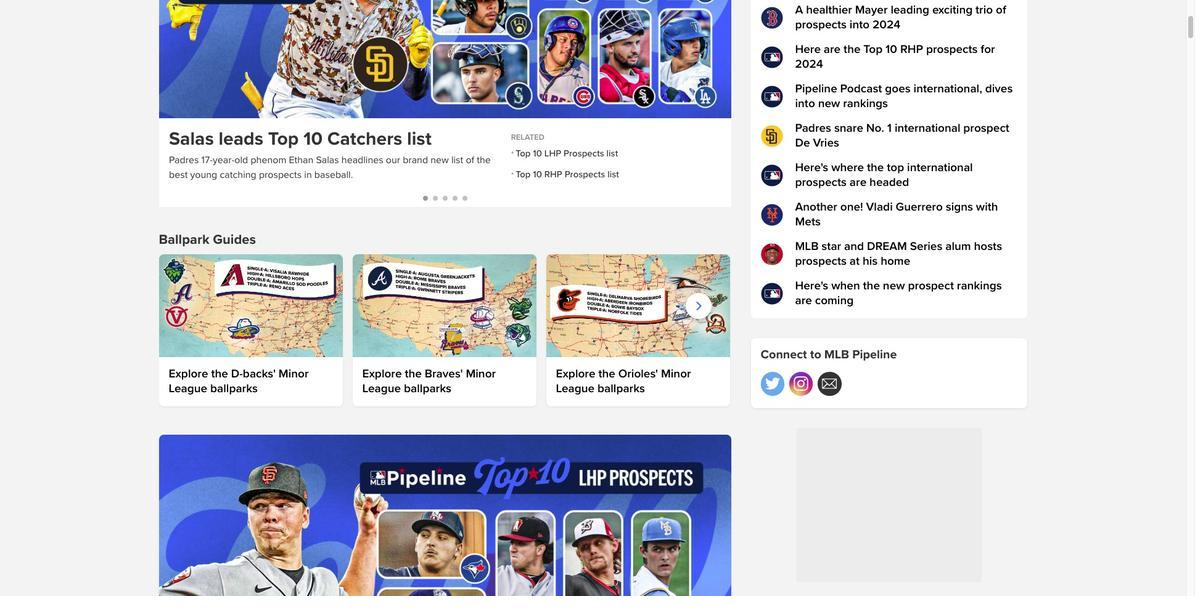 Task type: describe. For each thing, give the bounding box(es) containing it.
trio
[[976, 3, 993, 17]]

rhp inside here are the top 10 rhp prospects for 2024
[[900, 42, 923, 56]]

2024 inside a healthier mayer leading exciting trio of prospects into 2024
[[873, 18, 901, 32]]

minor for explore the orioles' minor league ballparks
[[661, 368, 691, 382]]

email image
[[822, 377, 837, 392]]

prospects inside here's where the top international prospects are headed
[[795, 175, 847, 190]]

another
[[795, 200, 837, 214]]

ballpark guides
[[159, 232, 256, 248]]

are for when
[[795, 294, 812, 308]]

our
[[386, 154, 400, 167]]

connect to mlb pipeline
[[761, 347, 897, 362]]

advertisement element
[[796, 428, 981, 582]]

pipeline podcast goes international, dives into new rankings link
[[761, 82, 1017, 111]]

exciting
[[932, 3, 973, 17]]

2024 inside here are the top 10 rhp prospects for 2024
[[795, 57, 823, 71]]

the inside explore the orioles' minor league ballparks
[[598, 368, 615, 382]]

and
[[844, 240, 864, 254]]

headed
[[870, 175, 909, 190]]

list down top 10 lhp prospects list link
[[607, 169, 619, 180]]

catching
[[219, 169, 256, 181]]

international,
[[914, 82, 982, 96]]

17-
[[201, 154, 212, 167]]

new inside here's when the new prospect rankings are coming
[[883, 279, 905, 293]]

mlb image for here's
[[761, 164, 783, 187]]

explore the orioles' minor league ballparks image
[[546, 254, 730, 358]]

prospects for lhp
[[563, 148, 604, 159]]

mlb inside 'mlb star and dream series alum hosts prospects at his home'
[[795, 240, 819, 254]]

padres snare no. 1 international prospect de vries link
[[761, 121, 1017, 151]]

catchers
[[327, 128, 402, 150]]

another one! vladi guerrero signs with mets link
[[761, 200, 1017, 230]]

series
[[910, 240, 942, 254]]

rankings inside the pipeline podcast goes international, dives into new rankings
[[843, 97, 888, 111]]

new inside the pipeline podcast goes international, dives into new rankings
[[818, 97, 840, 111]]

phenom
[[250, 154, 286, 167]]

explore for explore the orioles' minor league ballparks
[[556, 368, 595, 382]]

mlb star and dream series alum hosts prospects at his home link
[[761, 240, 1017, 269]]

mayer
[[855, 3, 888, 17]]

explore for explore the d-backs' minor league ballparks
[[169, 368, 208, 382]]

international for 1
[[895, 121, 960, 135]]

when
[[831, 279, 860, 293]]

1 vertical spatial rhp
[[544, 169, 562, 180]]

top 10 lhp prospects list
[[515, 148, 618, 159]]

a healthier mayer leading exciting trio of prospects into 2024 link
[[761, 3, 1017, 32]]

no.
[[866, 121, 884, 135]]

0 horizontal spatial salas
[[169, 128, 214, 150]]

home
[[881, 254, 910, 269]]

instagram image
[[794, 377, 808, 392]]

here are the top 10 rhp prospects for 2024
[[795, 42, 995, 71]]

padres inside salas leads top 10 catchers list padres 17-year-old phenom ethan salas headlines our brand new list of the best young catching prospects in baseball.
[[169, 154, 199, 167]]

10 inside salas leads top 10 catchers list padres 17-year-old phenom ethan salas headlines our brand new list of the best young catching prospects in baseball.
[[303, 128, 322, 150]]

here are the top 10 lhp prospects for 2024 image
[[159, 435, 731, 597]]

at
[[850, 254, 860, 269]]

year-
[[212, 154, 234, 167]]

vladi
[[866, 200, 893, 214]]

best
[[169, 169, 187, 181]]

the inside here's where the top international prospects are headed
[[867, 161, 884, 175]]

league for explore the orioles' minor league ballparks
[[556, 382, 595, 397]]

one!
[[840, 200, 863, 214]]

orioles'
[[618, 368, 658, 382]]

list up brand
[[407, 128, 431, 150]]

here's when the new prospect rankings are coming link
[[761, 279, 1017, 309]]

dream
[[867, 240, 907, 254]]

explore the orioles' minor league ballparks link
[[556, 368, 720, 397]]

salas leads top 10 catchers list link
[[169, 128, 491, 151]]

top 10 rhp prospects list link
[[515, 169, 711, 180]]

ballpark
[[159, 232, 209, 248]]

into inside the pipeline podcast goes international, dives into new rankings
[[795, 97, 815, 111]]

vries
[[813, 136, 839, 150]]

lhp
[[544, 148, 561, 159]]

explore the braves' minor league ballparks link
[[362, 368, 526, 397]]

dives
[[985, 82, 1013, 96]]

goes
[[885, 82, 911, 96]]

snare
[[834, 121, 863, 135]]

pipeline podcast goes international, dives into new rankings
[[795, 82, 1013, 111]]

young
[[190, 169, 217, 181]]

explore for explore the braves' minor league ballparks
[[362, 368, 402, 382]]

healthier
[[806, 3, 852, 17]]

prospects inside 'mlb star and dream series alum hosts prospects at his home'
[[795, 254, 847, 269]]

here's where the top international prospects are headed
[[795, 161, 973, 190]]

are for where
[[850, 175, 867, 190]]

leading
[[891, 3, 929, 17]]

top
[[887, 161, 904, 175]]

mlb star and dream series alum hosts prospects at his home
[[795, 240, 1002, 269]]

international for top
[[907, 161, 973, 175]]

1
[[887, 121, 892, 135]]



Task type: vqa. For each thing, say whether or not it's contained in the screenshot.
Top 10 LHP Prospects list link
yes



Task type: locate. For each thing, give the bounding box(es) containing it.
prospects down healthier
[[795, 18, 847, 32]]

1 vertical spatial are
[[850, 175, 867, 190]]

padres inside 'padres snare no. 1 international prospect de vries'
[[795, 121, 831, 135]]

prospect inside 'padres snare no. 1 international prospect de vries'
[[963, 121, 1009, 135]]

1 horizontal spatial mlb
[[824, 347, 849, 362]]

2 mlb image from the top
[[761, 85, 783, 108]]

twitter image
[[765, 377, 780, 392]]

minor right backs'
[[279, 368, 309, 382]]

1 ballparks from the left
[[210, 382, 258, 397]]

2024
[[873, 18, 901, 32], [795, 57, 823, 71]]

international
[[895, 121, 960, 135], [907, 161, 973, 175]]

1 horizontal spatial new
[[818, 97, 840, 111]]

of right trio
[[996, 3, 1006, 17]]

1 vertical spatial rankings
[[957, 279, 1002, 293]]

10 down top 10 lhp prospects list
[[533, 169, 542, 180]]

2024 down mayer
[[873, 18, 901, 32]]

3 explore from the left
[[556, 368, 595, 382]]

1 vertical spatial prospect
[[908, 279, 954, 293]]

0 vertical spatial rankings
[[843, 97, 888, 111]]

rankings
[[843, 97, 888, 111], [957, 279, 1002, 293]]

1 horizontal spatial padres
[[795, 121, 831, 135]]

0 horizontal spatial league
[[169, 382, 207, 397]]

new down home
[[883, 279, 905, 293]]

international inside here's where the top international prospects are headed
[[907, 161, 973, 175]]

are inside here's when the new prospect rankings are coming
[[795, 294, 812, 308]]

rankings down "hosts"
[[957, 279, 1002, 293]]

a
[[795, 3, 803, 17]]

1 horizontal spatial are
[[824, 42, 841, 56]]

league inside explore the d-backs' minor league ballparks
[[169, 382, 207, 397]]

connect
[[761, 347, 807, 362]]

1 horizontal spatial salas
[[316, 154, 339, 167]]

10 left the lhp
[[533, 148, 542, 159]]

0 vertical spatial here's
[[795, 161, 828, 175]]

2 horizontal spatial are
[[850, 175, 867, 190]]

2 ballparks from the left
[[404, 382, 451, 397]]

10
[[886, 42, 897, 56], [303, 128, 322, 150], [533, 148, 542, 159], [533, 169, 542, 180]]

padres up the de
[[795, 121, 831, 135]]

1 horizontal spatial explore
[[362, 368, 402, 382]]

league for explore the braves' minor league ballparks
[[362, 382, 401, 397]]

alum
[[945, 240, 971, 254]]

ballparks for explore the braves' minor league ballparks
[[404, 382, 451, 397]]

explore the orioles' minor league ballparks
[[556, 368, 691, 397]]

d-
[[231, 368, 243, 382]]

0 horizontal spatial mlb
[[795, 240, 819, 254]]

to
[[810, 347, 821, 362]]

1 horizontal spatial prospect
[[963, 121, 1009, 135]]

the inside salas leads top 10 catchers list padres 17-year-old phenom ethan salas headlines our brand new list of the best young catching prospects in baseball.
[[476, 154, 490, 167]]

2 horizontal spatial league
[[556, 382, 595, 397]]

0 horizontal spatial padres
[[169, 154, 199, 167]]

0 vertical spatial pipeline
[[795, 82, 837, 96]]

are left coming
[[795, 294, 812, 308]]

the inside here's when the new prospect rankings are coming
[[863, 279, 880, 293]]

braves'
[[425, 368, 463, 382]]

here's where the top international prospects are headed link
[[761, 161, 1017, 190]]

2 horizontal spatial new
[[883, 279, 905, 293]]

1 vertical spatial padres
[[169, 154, 199, 167]]

0 horizontal spatial explore
[[169, 368, 208, 382]]

new right brand
[[430, 154, 448, 167]]

mlb image inside here are the top 10 rhp prospects for 2024 link
[[761, 46, 783, 68]]

2 league from the left
[[362, 382, 401, 397]]

mlb image up the padres icon at the top of the page
[[761, 85, 783, 108]]

explore
[[169, 368, 208, 382], [362, 368, 402, 382], [556, 368, 595, 382]]

2 here's from the top
[[795, 279, 828, 293]]

top 10 rhp prospects list
[[515, 169, 619, 180]]

0 horizontal spatial minor
[[279, 368, 309, 382]]

2 vertical spatial are
[[795, 294, 812, 308]]

0 vertical spatial new
[[818, 97, 840, 111]]

1 vertical spatial pipeline
[[852, 347, 897, 362]]

top inside here are the top 10 rhp prospects for 2024
[[864, 42, 883, 56]]

old
[[234, 154, 248, 167]]

0 horizontal spatial ballparks
[[210, 382, 258, 397]]

guides
[[213, 232, 256, 248]]

prospects down 'star'
[[795, 254, 847, 269]]

3 minor from the left
[[661, 368, 691, 382]]

league
[[169, 382, 207, 397], [362, 382, 401, 397], [556, 382, 595, 397]]

minor right orioles'
[[661, 368, 691, 382]]

0 horizontal spatial rankings
[[843, 97, 888, 111]]

pipeline inside the pipeline podcast goes international, dives into new rankings
[[795, 82, 837, 96]]

his
[[863, 254, 878, 269]]

of inside salas leads top 10 catchers list padres 17-year-old phenom ethan salas headlines our brand new list of the best young catching prospects in baseball.
[[465, 154, 474, 167]]

here's up coming
[[795, 279, 828, 293]]

0 vertical spatial prospect
[[963, 121, 1009, 135]]

ballparks inside explore the orioles' minor league ballparks
[[598, 382, 645, 397]]

the inside here are the top 10 rhp prospects for 2024
[[844, 42, 861, 56]]

the inside explore the d-backs' minor league ballparks
[[211, 368, 228, 382]]

here's for here's where the top international prospects are headed
[[795, 161, 828, 175]]

rankings down podcast
[[843, 97, 888, 111]]

1 explore from the left
[[169, 368, 208, 382]]

2024 down the here on the top right
[[795, 57, 823, 71]]

3 league from the left
[[556, 382, 595, 397]]

1 vertical spatial mlb
[[824, 347, 849, 362]]

1 horizontal spatial into
[[850, 18, 870, 32]]

1 vertical spatial into
[[795, 97, 815, 111]]

top inside salas leads top 10 catchers list padres 17-year-old phenom ethan salas headlines our brand new list of the best young catching prospects in baseball.
[[268, 128, 298, 150]]

prospect down the dives
[[963, 121, 1009, 135]]

h. greene image
[[761, 243, 783, 265]]

here are the top 10 rhp prospects for 2024 link
[[761, 42, 1017, 72]]

0 vertical spatial salas
[[169, 128, 214, 150]]

of inside a healthier mayer leading exciting trio of prospects into 2024
[[996, 3, 1006, 17]]

0 vertical spatial international
[[895, 121, 960, 135]]

ballparks down braves'
[[404, 382, 451, 397]]

0 vertical spatial of
[[996, 3, 1006, 17]]

league inside explore the braves' minor league ballparks
[[362, 382, 401, 397]]

mlb left 'star'
[[795, 240, 819, 254]]

0 horizontal spatial are
[[795, 294, 812, 308]]

0 vertical spatial mlb image
[[761, 46, 783, 68]]

1 vertical spatial international
[[907, 161, 973, 175]]

mets image
[[761, 204, 783, 226]]

mlb image for pipeline
[[761, 85, 783, 108]]

minor inside explore the d-backs' minor league ballparks
[[279, 368, 309, 382]]

2 explore from the left
[[362, 368, 402, 382]]

podcast
[[840, 82, 882, 96]]

0 horizontal spatial pipeline
[[795, 82, 837, 96]]

1 vertical spatial prospects
[[564, 169, 605, 180]]

top
[[864, 42, 883, 56], [268, 128, 298, 150], [515, 148, 530, 159], [515, 169, 530, 180]]

1 mlb image from the top
[[761, 46, 783, 68]]

mlb image inside pipeline podcast goes international, dives into new rankings link
[[761, 85, 783, 108]]

3 mlb image from the top
[[761, 164, 783, 187]]

into down mayer
[[850, 18, 870, 32]]

padres up best
[[169, 154, 199, 167]]

new up snare
[[818, 97, 840, 111]]

pipeline down the here on the top right
[[795, 82, 837, 96]]

league inside explore the orioles' minor league ballparks
[[556, 382, 595, 397]]

explore the d-backs' minor league ballparks
[[169, 368, 309, 397]]

signs
[[946, 200, 973, 214]]

here's for here's when the new prospect rankings are coming
[[795, 279, 828, 293]]

pipeline right to in the right bottom of the page
[[852, 347, 897, 362]]

0 vertical spatial 2024
[[873, 18, 901, 32]]

for
[[981, 42, 995, 56]]

salas leads top 10 catchers list padres 17-year-old phenom ethan salas headlines our brand new list of the best young catching prospects in baseball.
[[169, 128, 490, 181]]

prospects left for at the top of page
[[926, 42, 978, 56]]

baseball.
[[314, 169, 353, 181]]

padres snare no. 1 international prospect de vries
[[795, 121, 1009, 150]]

1 league from the left
[[169, 382, 207, 397]]

ballparks down orioles'
[[598, 382, 645, 397]]

prospects inside here are the top 10 rhp prospects for 2024
[[926, 42, 978, 56]]

minor inside explore the orioles' minor league ballparks
[[661, 368, 691, 382]]

1 vertical spatial 2024
[[795, 57, 823, 71]]

1 vertical spatial salas
[[316, 154, 339, 167]]

1 horizontal spatial rankings
[[957, 279, 1002, 293]]

prospect down series
[[908, 279, 954, 293]]

list
[[407, 128, 431, 150], [606, 148, 618, 159], [451, 154, 463, 167], [607, 169, 619, 180]]

0 vertical spatial mlb
[[795, 240, 819, 254]]

mlb image
[[761, 283, 783, 305]]

of
[[996, 3, 1006, 17], [465, 154, 474, 167]]

1 here's from the top
[[795, 161, 828, 175]]

1 horizontal spatial of
[[996, 3, 1006, 17]]

0 vertical spatial are
[[824, 42, 841, 56]]

coming
[[815, 294, 854, 308]]

into up the de
[[795, 97, 815, 111]]

are inside here are the top 10 rhp prospects for 2024
[[824, 42, 841, 56]]

into inside a healthier mayer leading exciting trio of prospects into 2024
[[850, 18, 870, 32]]

new inside salas leads top 10 catchers list padres 17-year-old phenom ethan salas headlines our brand new list of the best young catching prospects in baseball.
[[430, 154, 448, 167]]

a healthier mayer leading exciting trio of prospects into 2024
[[795, 3, 1006, 32]]

salas up 17-
[[169, 128, 214, 150]]

10 down a healthier mayer leading exciting trio of prospects into 2024 link
[[886, 42, 897, 56]]

1 minor from the left
[[279, 368, 309, 382]]

1 horizontal spatial league
[[362, 382, 401, 397]]

here's inside here's where the top international prospects are headed
[[795, 161, 828, 175]]

mlb image inside here's where the top international prospects are headed link
[[761, 164, 783, 187]]

1 vertical spatial here's
[[795, 279, 828, 293]]

new
[[818, 97, 840, 111], [430, 154, 448, 167], [883, 279, 905, 293]]

salas up baseball. on the top of page
[[316, 154, 339, 167]]

0 horizontal spatial 2024
[[795, 57, 823, 71]]

3 ballparks from the left
[[598, 382, 645, 397]]

here's down the de
[[795, 161, 828, 175]]

1 horizontal spatial 2024
[[873, 18, 901, 32]]

10 up the ethan
[[303, 128, 322, 150]]

minor
[[279, 368, 309, 382], [466, 368, 496, 382], [661, 368, 691, 382]]

0 vertical spatial rhp
[[900, 42, 923, 56]]

0 horizontal spatial new
[[430, 154, 448, 167]]

2 horizontal spatial minor
[[661, 368, 691, 382]]

explore inside explore the braves' minor league ballparks
[[362, 368, 402, 382]]

are inside here's where the top international prospects are headed
[[850, 175, 867, 190]]

with
[[976, 200, 998, 214]]

the inside explore the braves' minor league ballparks
[[405, 368, 422, 382]]

ballparks inside explore the d-backs' minor league ballparks
[[210, 382, 258, 397]]

are down 'where'
[[850, 175, 867, 190]]

related
[[511, 133, 544, 142]]

1 horizontal spatial pipeline
[[852, 347, 897, 362]]

mlb image left the here on the top right
[[761, 46, 783, 68]]

here
[[795, 42, 821, 56]]

star
[[822, 240, 841, 254]]

hosts
[[974, 240, 1002, 254]]

prospects down top 10 lhp prospects list
[[564, 169, 605, 180]]

de
[[795, 136, 810, 150]]

1 horizontal spatial rhp
[[900, 42, 923, 56]]

red sox image
[[761, 6, 783, 29]]

mets
[[795, 215, 821, 229]]

international right 1
[[895, 121, 960, 135]]

mlb image down the padres icon at the top of the page
[[761, 164, 783, 187]]

explore the braves' minor league ballparks image
[[352, 254, 536, 358]]

padres
[[795, 121, 831, 135], [169, 154, 199, 167]]

here's when the new prospect rankings are coming
[[795, 279, 1002, 308]]

rhp down the lhp
[[544, 169, 562, 180]]

prospects up another
[[795, 175, 847, 190]]

backs'
[[243, 368, 276, 382]]

brand
[[402, 154, 428, 167]]

1 horizontal spatial minor
[[466, 368, 496, 382]]

salas
[[169, 128, 214, 150], [316, 154, 339, 167]]

minor inside explore the braves' minor league ballparks
[[466, 368, 496, 382]]

here's
[[795, 161, 828, 175], [795, 279, 828, 293]]

another one! vladi guerrero signs with mets
[[795, 200, 998, 229]]

list up top 10 rhp prospects list "link"
[[606, 148, 618, 159]]

leads
[[218, 128, 263, 150]]

prospects
[[563, 148, 604, 159], [564, 169, 605, 180]]

top 10 lhp prospects list link
[[515, 148, 711, 159]]

2 horizontal spatial explore
[[556, 368, 595, 382]]

mlb
[[795, 240, 819, 254], [824, 347, 849, 362]]

2 minor from the left
[[466, 368, 496, 382]]

mlb image
[[761, 46, 783, 68], [761, 85, 783, 108], [761, 164, 783, 187]]

guerrero
[[896, 200, 943, 214]]

international inside 'padres snare no. 1 international prospect de vries'
[[895, 121, 960, 135]]

prospects inside salas leads top 10 catchers list padres 17-year-old phenom ethan salas headlines our brand new list of the best young catching prospects in baseball.
[[259, 169, 301, 181]]

1 vertical spatial mlb image
[[761, 85, 783, 108]]

2 vertical spatial new
[[883, 279, 905, 293]]

rhp down a healthier mayer leading exciting trio of prospects into 2024
[[900, 42, 923, 56]]

headlines
[[341, 154, 383, 167]]

explore the d-backs' minor league ballparks image
[[159, 254, 343, 358]]

0 horizontal spatial into
[[795, 97, 815, 111]]

padres image
[[761, 125, 783, 147]]

explore inside explore the orioles' minor league ballparks
[[556, 368, 595, 382]]

explore the d-backs' minor league ballparks link
[[169, 368, 333, 397]]

2 horizontal spatial ballparks
[[598, 382, 645, 397]]

0 vertical spatial prospects
[[563, 148, 604, 159]]

explore the braves' minor league ballparks
[[362, 368, 496, 397]]

prospects down phenom
[[259, 169, 301, 181]]

0 horizontal spatial of
[[465, 154, 474, 167]]

ballparks down d-
[[210, 382, 258, 397]]

prospects up top 10 rhp prospects list
[[563, 148, 604, 159]]

explore inside explore the d-backs' minor league ballparks
[[169, 368, 208, 382]]

in
[[304, 169, 312, 181]]

prospects
[[795, 18, 847, 32], [926, 42, 978, 56], [259, 169, 301, 181], [795, 175, 847, 190], [795, 254, 847, 269]]

ballparks inside explore the braves' minor league ballparks
[[404, 382, 451, 397]]

0 horizontal spatial prospect
[[908, 279, 954, 293]]

10 inside here are the top 10 rhp prospects for 2024
[[886, 42, 897, 56]]

list right brand
[[451, 154, 463, 167]]

minor for explore the braves' minor league ballparks
[[466, 368, 496, 382]]

international up 'signs'
[[907, 161, 973, 175]]

1 horizontal spatial ballparks
[[404, 382, 451, 397]]

rankings inside here's when the new prospect rankings are coming
[[957, 279, 1002, 293]]

prospects inside a healthier mayer leading exciting trio of prospects into 2024
[[795, 18, 847, 32]]

1 vertical spatial new
[[430, 154, 448, 167]]

0 horizontal spatial rhp
[[544, 169, 562, 180]]

1 vertical spatial of
[[465, 154, 474, 167]]

0 vertical spatial padres
[[795, 121, 831, 135]]

mlb image for here
[[761, 46, 783, 68]]

ballparks for explore the orioles' minor league ballparks
[[598, 382, 645, 397]]

mlb right to in the right bottom of the page
[[824, 347, 849, 362]]

0 vertical spatial into
[[850, 18, 870, 32]]

are right the here on the top right
[[824, 42, 841, 56]]

of right brand
[[465, 154, 474, 167]]

prospects for rhp
[[564, 169, 605, 180]]

here's inside here's when the new prospect rankings are coming
[[795, 279, 828, 293]]

2 vertical spatial mlb image
[[761, 164, 783, 187]]

ballparks
[[210, 382, 258, 397], [404, 382, 451, 397], [598, 382, 645, 397]]

prospect inside here's when the new prospect rankings are coming
[[908, 279, 954, 293]]

ethan
[[289, 154, 313, 167]]

minor right braves'
[[466, 368, 496, 382]]

where
[[831, 161, 864, 175]]



